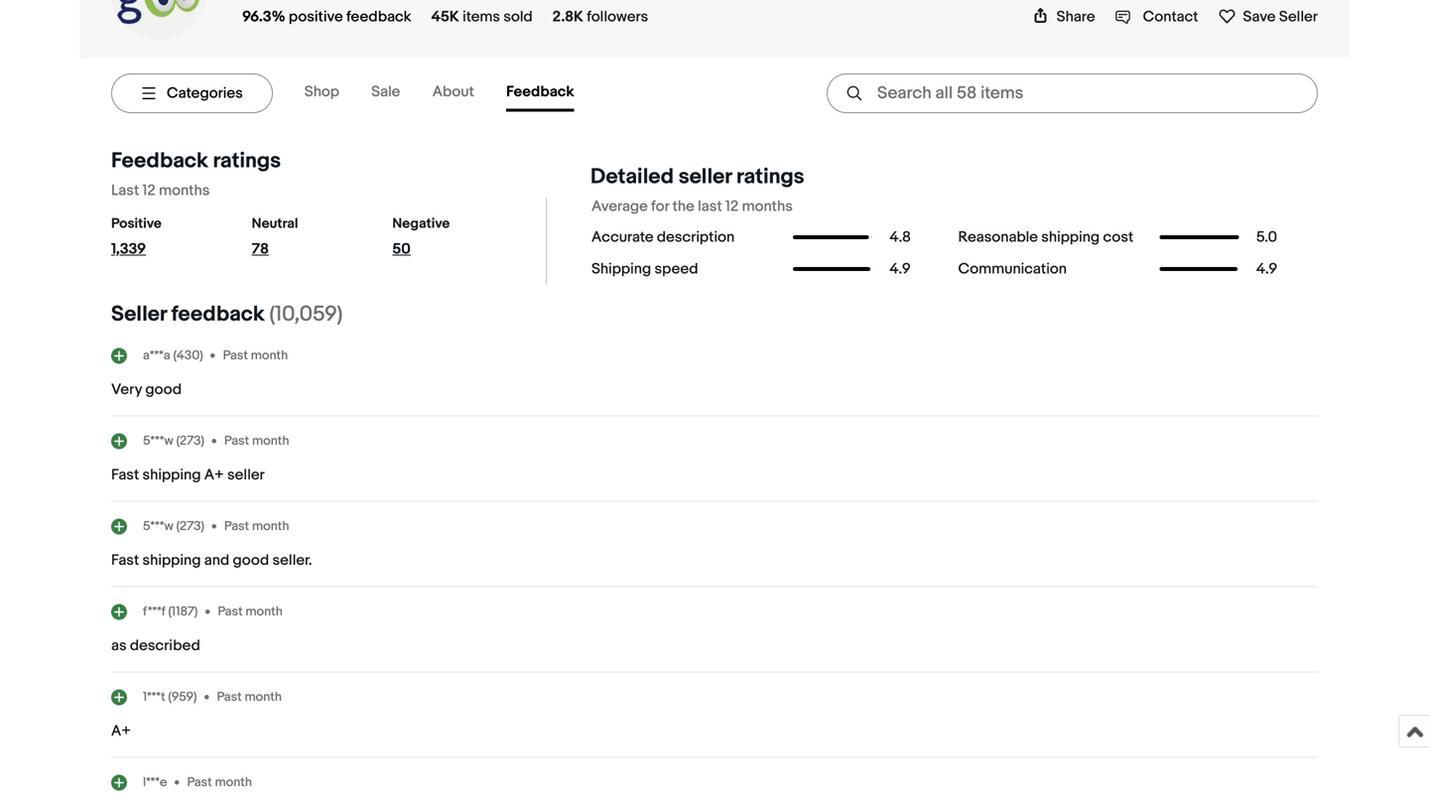 Task type: vqa. For each thing, say whether or not it's contained in the screenshot.
Stainless
no



Task type: locate. For each thing, give the bounding box(es) containing it.
feedback up last
[[111, 148, 208, 174]]

1 5***w from the top
[[143, 433, 173, 449]]

shipping for cost
[[1042, 228, 1100, 246]]

reasonable shipping cost
[[959, 228, 1134, 246]]

0 horizontal spatial months
[[159, 182, 210, 199]]

96.3% positive feedback
[[242, 8, 412, 26]]

1 vertical spatial seller
[[227, 466, 265, 484]]

0 horizontal spatial feedback
[[171, 301, 265, 327]]

followers
[[587, 8, 649, 26]]

0 vertical spatial shipping
[[1042, 228, 1100, 246]]

past month down seller feedback (10,059)
[[223, 348, 288, 363]]

(1187)
[[168, 604, 198, 619]]

a+ down as
[[111, 722, 131, 740]]

seller inside button
[[1280, 8, 1318, 26]]

78
[[252, 240, 269, 258]]

0 horizontal spatial feedback
[[111, 148, 208, 174]]

5***w (273) up fast shipping a+ seller
[[143, 433, 204, 449]]

1 5***w (273) from the top
[[143, 433, 204, 449]]

past up and in the bottom of the page
[[224, 519, 249, 534]]

save seller button
[[1219, 7, 1318, 26]]

past up fast shipping a+ seller
[[224, 433, 249, 449]]

communication
[[959, 260, 1067, 278]]

negative
[[392, 215, 450, 232]]

1 horizontal spatial seller
[[679, 164, 732, 190]]

neutral 78
[[252, 215, 298, 258]]

month up seller.
[[252, 519, 289, 534]]

tab list
[[305, 75, 606, 112]]

2 5***w from the top
[[143, 519, 173, 534]]

5***w up fast shipping a+ seller
[[143, 433, 173, 449]]

0 vertical spatial good
[[145, 381, 182, 399]]

1 horizontal spatial feedback
[[506, 83, 574, 101]]

0 vertical spatial (273)
[[176, 433, 204, 449]]

seller feedback (10,059)
[[111, 301, 343, 327]]

1 horizontal spatial months
[[742, 197, 793, 215]]

1 fast from the top
[[111, 466, 139, 484]]

feedback
[[506, 83, 574, 101], [111, 148, 208, 174]]

1 vertical spatial 5***w
[[143, 519, 173, 534]]

2 vertical spatial shipping
[[143, 552, 201, 569]]

1***t (959)
[[143, 689, 197, 705]]

0 horizontal spatial 4.9
[[890, 260, 911, 278]]

0 horizontal spatial 12
[[142, 182, 156, 199]]

shipping speed
[[592, 260, 699, 278]]

very
[[111, 381, 142, 399]]

feedback for feedback
[[506, 83, 574, 101]]

0 vertical spatial fast
[[111, 466, 139, 484]]

0 vertical spatial seller
[[1280, 8, 1318, 26]]

2 (273) from the top
[[176, 519, 204, 534]]

1 vertical spatial a+
[[111, 722, 131, 740]]

1 horizontal spatial seller
[[1280, 8, 1318, 26]]

past right (1187)
[[218, 604, 243, 619]]

5***w for a+
[[143, 433, 173, 449]]

good
[[145, 381, 182, 399], [233, 552, 269, 569]]

feedback inside feedback ratings last 12 months
[[111, 148, 208, 174]]

fast shipping a+ seller
[[111, 466, 265, 484]]

(273) up fast shipping and good seller.
[[176, 519, 204, 534]]

1 vertical spatial good
[[233, 552, 269, 569]]

0 vertical spatial feedback
[[346, 8, 412, 26]]

5***w (273) up fast shipping and good seller.
[[143, 519, 204, 534]]

4.9 down 5.0
[[1257, 260, 1278, 278]]

shipping for and
[[143, 552, 201, 569]]

2 fast from the top
[[111, 552, 139, 569]]

a+ up fast shipping and good seller.
[[204, 466, 224, 484]]

0 vertical spatial 5***w
[[143, 433, 173, 449]]

feedback inside tab list
[[506, 83, 574, 101]]

month up fast shipping a+ seller
[[252, 433, 289, 449]]

past right l***e
[[187, 775, 212, 790]]

fast up as
[[111, 552, 139, 569]]

0 horizontal spatial seller
[[111, 301, 167, 327]]

(273) up fast shipping a+ seller
[[176, 433, 204, 449]]

month right '(959)'
[[245, 689, 282, 705]]

1 horizontal spatial 4.9
[[1257, 260, 1278, 278]]

seller up last
[[679, 164, 732, 190]]

about
[[433, 83, 474, 101]]

50
[[392, 240, 411, 258]]

month right l***e
[[215, 775, 252, 790]]

past
[[223, 348, 248, 363], [224, 433, 249, 449], [224, 519, 249, 534], [218, 604, 243, 619], [217, 689, 242, 705], [187, 775, 212, 790]]

5***w
[[143, 433, 173, 449], [143, 519, 173, 534]]

l***e
[[143, 775, 167, 790]]

50 link
[[392, 240, 484, 266]]

seller up and in the bottom of the page
[[227, 466, 265, 484]]

past month right '(959)'
[[217, 689, 282, 705]]

month
[[251, 348, 288, 363], [252, 433, 289, 449], [252, 519, 289, 534], [246, 604, 283, 619], [245, 689, 282, 705], [215, 775, 252, 790]]

past for very good
[[223, 348, 248, 363]]

fast
[[111, 466, 139, 484], [111, 552, 139, 569]]

1 vertical spatial (273)
[[176, 519, 204, 534]]

2 5***w (273) from the top
[[143, 519, 204, 534]]

45k items sold
[[431, 8, 533, 26]]

past down seller feedback (10,059)
[[223, 348, 248, 363]]

1 vertical spatial fast
[[111, 552, 139, 569]]

past month up fast shipping a+ seller
[[224, 433, 289, 449]]

12
[[142, 182, 156, 199], [726, 197, 739, 215]]

4.9 down 4.8
[[890, 260, 911, 278]]

1***t
[[143, 689, 165, 705]]

good down a***a
[[145, 381, 182, 399]]

(273)
[[176, 433, 204, 449], [176, 519, 204, 534]]

1 (273) from the top
[[176, 433, 204, 449]]

sold
[[504, 8, 533, 26]]

past month for very good
[[223, 348, 288, 363]]

5***w for and
[[143, 519, 173, 534]]

months up 'positive'
[[159, 182, 210, 199]]

shipping down very good
[[143, 466, 201, 484]]

5***w (273)
[[143, 433, 204, 449], [143, 519, 204, 534]]

months
[[159, 182, 210, 199], [742, 197, 793, 215]]

(959)
[[168, 689, 197, 705]]

described
[[130, 637, 200, 655]]

good right and in the bottom of the page
[[233, 552, 269, 569]]

1 vertical spatial 5***w (273)
[[143, 519, 204, 534]]

average
[[592, 197, 648, 215]]

feedback right positive
[[346, 8, 412, 26]]

seller
[[679, 164, 732, 190], [227, 466, 265, 484]]

average for the last 12 months
[[592, 197, 793, 215]]

the
[[673, 197, 695, 215]]

feedback down sold
[[506, 83, 574, 101]]

month down seller.
[[246, 604, 283, 619]]

and
[[204, 552, 230, 569]]

(273) for a+
[[176, 433, 204, 449]]

0 vertical spatial feedback
[[506, 83, 574, 101]]

positive
[[111, 215, 162, 232]]

f***f
[[143, 604, 165, 619]]

5***w down fast shipping a+ seller
[[143, 519, 173, 534]]

cost
[[1104, 228, 1134, 246]]

neutral
[[252, 215, 298, 232]]

month for as described
[[246, 604, 283, 619]]

contact link
[[1116, 8, 1199, 26]]

month down (10,059)
[[251, 348, 288, 363]]

month for very good
[[251, 348, 288, 363]]

month for fast shipping a+ seller
[[252, 433, 289, 449]]

seller up a***a
[[111, 301, 167, 327]]

1 vertical spatial feedback
[[111, 148, 208, 174]]

past month down and in the bottom of the page
[[218, 604, 283, 619]]

4.9
[[890, 260, 911, 278], [1257, 260, 1278, 278]]

0 horizontal spatial ratings
[[213, 148, 281, 174]]

4.9 for shipping speed
[[890, 260, 911, 278]]

1 4.9 from the left
[[890, 260, 911, 278]]

shipping left cost
[[1042, 228, 1100, 246]]

1 vertical spatial shipping
[[143, 466, 201, 484]]

shipping for a+
[[143, 466, 201, 484]]

ratings
[[213, 148, 281, 174], [737, 164, 805, 190]]

a+
[[204, 466, 224, 484], [111, 722, 131, 740]]

months inside feedback ratings last 12 months
[[159, 182, 210, 199]]

accurate description
[[592, 228, 735, 246]]

detailed seller ratings
[[591, 164, 805, 190]]

months right last
[[742, 197, 793, 215]]

past right '(959)'
[[217, 689, 242, 705]]

1 vertical spatial seller
[[111, 301, 167, 327]]

2 4.9 from the left
[[1257, 260, 1278, 278]]

past month up seller.
[[224, 519, 289, 534]]

ratings up the neutral
[[213, 148, 281, 174]]

1 horizontal spatial a+
[[204, 466, 224, 484]]

feedback
[[346, 8, 412, 26], [171, 301, 265, 327]]

as
[[111, 637, 127, 655]]

for
[[651, 197, 669, 215]]

0 horizontal spatial a+
[[111, 722, 131, 740]]

positive
[[289, 8, 343, 26]]

seller
[[1280, 8, 1318, 26], [111, 301, 167, 327]]

shipping left and in the bottom of the page
[[143, 552, 201, 569]]

seller right save
[[1280, 8, 1318, 26]]

1 horizontal spatial ratings
[[737, 164, 805, 190]]

past month
[[223, 348, 288, 363], [224, 433, 289, 449], [224, 519, 289, 534], [218, 604, 283, 619], [217, 689, 282, 705], [187, 775, 252, 790]]

0 vertical spatial 5***w (273)
[[143, 433, 204, 449]]

ratings up average for the last 12 months
[[737, 164, 805, 190]]

0 horizontal spatial seller
[[227, 466, 265, 484]]

contact
[[1143, 8, 1199, 26]]

fast down very
[[111, 466, 139, 484]]

reasonable
[[959, 228, 1038, 246]]

feedback up (430)
[[171, 301, 265, 327]]

fast shipping and good seller.
[[111, 552, 312, 569]]

save
[[1243, 8, 1276, 26]]

1,339 link
[[111, 240, 202, 266]]

a***a
[[143, 348, 170, 363]]

shipping
[[1042, 228, 1100, 246], [143, 466, 201, 484], [143, 552, 201, 569]]



Task type: describe. For each thing, give the bounding box(es) containing it.
categories button
[[111, 73, 273, 113]]

save seller
[[1243, 8, 1318, 26]]

past month for fast shipping and good seller.
[[224, 519, 289, 534]]

feedback for feedback ratings last 12 months
[[111, 148, 208, 174]]

1 vertical spatial feedback
[[171, 301, 265, 327]]

very good
[[111, 381, 182, 399]]

past for fast shipping a+ seller
[[224, 433, 249, 449]]

1,339
[[111, 240, 146, 258]]

2.8k followers
[[553, 8, 649, 26]]

share button
[[1033, 8, 1096, 26]]

past for as described
[[218, 604, 243, 619]]

negative 50
[[392, 215, 450, 258]]

categories
[[167, 84, 243, 102]]

fast for fast shipping a+ seller
[[111, 466, 139, 484]]

ratings inside feedback ratings last 12 months
[[213, 148, 281, 174]]

4.9 for communication
[[1257, 260, 1278, 278]]

positive 1,339
[[111, 215, 162, 258]]

0 horizontal spatial good
[[145, 381, 182, 399]]

shop
[[305, 83, 340, 101]]

description
[[657, 228, 735, 246]]

2.8k
[[553, 8, 584, 26]]

share
[[1057, 8, 1096, 26]]

shipping
[[592, 260, 651, 278]]

feedback ratings last 12 months
[[111, 148, 281, 199]]

45k
[[431, 8, 459, 26]]

past month for as described
[[218, 604, 283, 619]]

fast for fast shipping and good seller.
[[111, 552, 139, 569]]

last
[[698, 197, 722, 215]]

5.0
[[1257, 228, 1278, 246]]

1 horizontal spatial feedback
[[346, 8, 412, 26]]

last
[[111, 182, 139, 199]]

5***w (273) for and
[[143, 519, 204, 534]]

detailed
[[591, 164, 674, 190]]

1 horizontal spatial 12
[[726, 197, 739, 215]]

0 vertical spatial a+
[[204, 466, 224, 484]]

past month for fast shipping a+ seller
[[224, 433, 289, 449]]

past month right l***e
[[187, 775, 252, 790]]

12 inside feedback ratings last 12 months
[[142, 182, 156, 199]]

as described
[[111, 637, 200, 655]]

month for fast shipping and good seller.
[[252, 519, 289, 534]]

past for fast shipping and good seller.
[[224, 519, 249, 534]]

tab list containing shop
[[305, 75, 606, 112]]

4.8
[[890, 228, 911, 246]]

1 horizontal spatial good
[[233, 552, 269, 569]]

speed
[[655, 260, 699, 278]]

past month for a+
[[217, 689, 282, 705]]

accurate
[[592, 228, 654, 246]]

(430)
[[173, 348, 203, 363]]

Search all 58 items field
[[827, 73, 1318, 113]]

past for a+
[[217, 689, 242, 705]]

(10,059)
[[269, 301, 343, 327]]

sale
[[371, 83, 400, 101]]

96.3%
[[242, 8, 286, 26]]

items
[[463, 8, 500, 26]]

0 vertical spatial seller
[[679, 164, 732, 190]]

seller.
[[273, 552, 312, 569]]

f***f (1187)
[[143, 604, 198, 619]]

(273) for and
[[176, 519, 204, 534]]

5***w (273) for a+
[[143, 433, 204, 449]]

month for a+
[[245, 689, 282, 705]]

a***a (430)
[[143, 348, 203, 363]]

78 link
[[252, 240, 343, 266]]



